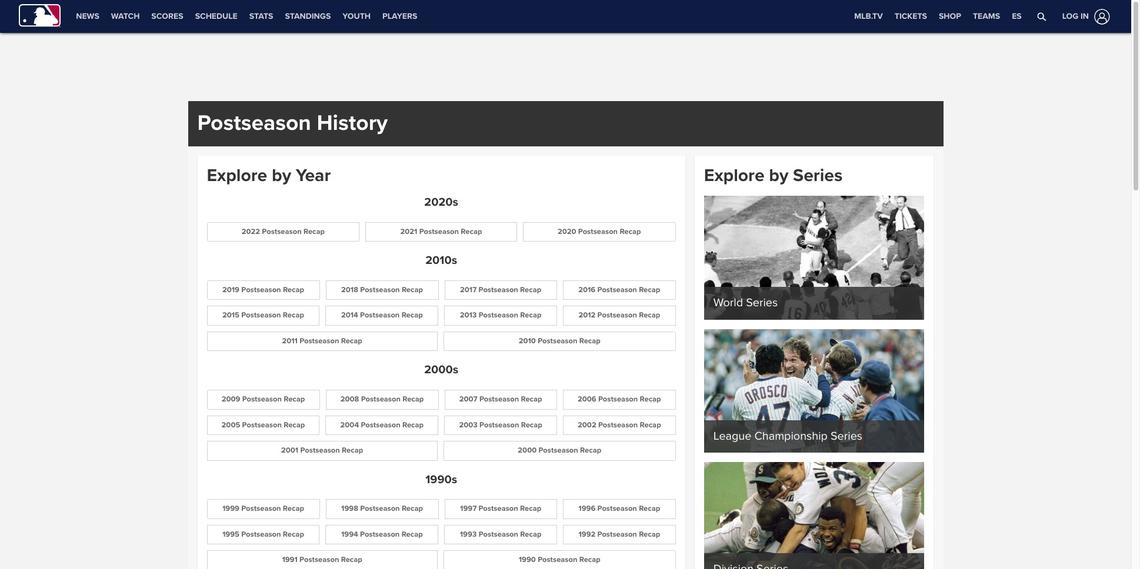 Task type: vqa. For each thing, say whether or not it's contained in the screenshot.


Task type: describe. For each thing, give the bounding box(es) containing it.
postseason for 2003 postseason recap
[[480, 420, 519, 430]]

postseason for 2012 postseason recap
[[597, 311, 637, 320]]

recap for 1993 postseason recap
[[520, 530, 542, 539]]

2009 postseason recap button
[[207, 390, 320, 410]]

championship
[[754, 429, 828, 443]]

recap for 1999 postseason recap
[[283, 504, 304, 514]]

1992 postseason recap link
[[560, 522, 679, 548]]

log
[[1062, 11, 1079, 21]]

series for by
[[793, 165, 843, 186]]

postseason for 2010 postseason recap
[[538, 336, 577, 346]]

recap for 2004 postseason recap
[[402, 420, 424, 430]]

recap for 2014 postseason recap
[[402, 311, 423, 320]]

2012
[[579, 311, 596, 320]]

postseason for 2014 postseason recap
[[360, 311, 400, 320]]

2014 postseason recap button
[[326, 306, 438, 326]]

recap for 2019 postseason recap
[[283, 285, 304, 295]]

2011
[[282, 336, 298, 346]]

watch
[[111, 11, 140, 21]]

recap for 2015 postseason recap
[[283, 311, 304, 320]]

recap for 2000 postseason recap
[[580, 446, 601, 455]]

1994 postseason recap
[[341, 530, 423, 539]]

1998 postseason recap
[[341, 504, 423, 514]]

2007
[[459, 395, 477, 404]]

postseason for 2018 postseason recap
[[360, 285, 400, 295]]

postseason for 2015 postseason recap
[[241, 311, 281, 320]]

2017 postseason recap
[[460, 285, 541, 295]]

series for championship
[[831, 429, 862, 443]]

tickets
[[895, 11, 927, 21]]

es link
[[1006, 0, 1028, 33]]

2008 postseason recap button
[[326, 390, 439, 410]]

recap for 1992 postseason recap
[[639, 530, 660, 539]]

secondary navigation element
[[70, 0, 423, 33]]

postseason for 2000 postseason recap
[[539, 446, 578, 455]]

1996
[[578, 504, 595, 514]]

schedule
[[195, 11, 238, 21]]

2005 postseason recap link
[[204, 413, 323, 438]]

postseason for 2007 postseason recap
[[479, 395, 519, 404]]

recap for 1991 postseason recap
[[341, 556, 362, 565]]

postseason for 1999 postseason recap
[[241, 504, 281, 514]]

2015 postseason recap link
[[204, 303, 323, 329]]

2005 postseason recap button
[[207, 416, 320, 435]]

group containing 2009 postseason recap
[[204, 387, 679, 464]]

postseason up 'explore by year'
[[197, 110, 311, 136]]

postseason for 2011 postseason recap
[[300, 336, 339, 346]]

postseason for 2020 postseason recap
[[578, 227, 618, 236]]

1997 postseason recap
[[460, 504, 541, 514]]

1991 postseason recap button
[[207, 551, 438, 569]]

recap for 1998 postseason recap
[[402, 504, 423, 514]]

2004 postseason recap link
[[323, 413, 441, 438]]

postseason for 2016 postseason recap
[[597, 285, 637, 295]]

1997
[[460, 504, 477, 514]]

recap for 2005 postseason recap
[[284, 420, 305, 430]]

postseason for 2013 postseason recap
[[479, 311, 518, 320]]

news
[[76, 11, 99, 21]]

2021 postseason recap
[[400, 227, 482, 236]]

log in
[[1062, 11, 1089, 21]]

postseason for 1993 postseason recap
[[479, 530, 518, 539]]

2017
[[460, 285, 477, 295]]

2019 postseason recap link
[[204, 278, 323, 303]]

postseason for 2001 postseason recap
[[300, 446, 340, 455]]

series inside world series link
[[746, 296, 778, 310]]

2009 postseason recap
[[222, 395, 305, 404]]

1991
[[282, 556, 298, 565]]

standings link
[[279, 0, 337, 33]]

recap for 2016 postseason recap
[[639, 285, 660, 295]]

players
[[382, 11, 417, 21]]

2010 postseason recap button
[[443, 332, 676, 351]]

2020s
[[424, 195, 458, 209]]

world series
[[713, 296, 778, 310]]

teams link
[[967, 0, 1006, 33]]

postseason for 2004 postseason recap
[[361, 420, 400, 430]]

postseason for 1997 postseason recap
[[479, 504, 518, 514]]

postseason for 1990 postseason recap
[[538, 556, 577, 565]]

2002
[[578, 420, 596, 430]]

teams
[[973, 11, 1000, 21]]

2001 postseason recap link
[[204, 438, 441, 464]]

2014 postseason recap link
[[323, 303, 441, 329]]

recap for 2009 postseason recap
[[284, 395, 305, 404]]

year
[[296, 165, 331, 186]]

2022 postseason recap link
[[204, 219, 363, 245]]

recap for 2008 postseason recap
[[403, 395, 424, 404]]

in
[[1081, 11, 1089, 21]]

league
[[713, 429, 751, 443]]

2001
[[281, 446, 298, 455]]

tickets link
[[889, 0, 933, 33]]

recap for 2018 postseason recap
[[402, 285, 423, 295]]

world
[[713, 296, 743, 310]]

2020 postseason recap
[[558, 227, 641, 236]]

1996 postseason recap button
[[563, 500, 676, 519]]

2006
[[578, 395, 596, 404]]

1999 postseason recap link
[[204, 497, 323, 522]]

top navigation element
[[0, 0, 1131, 33]]

1994
[[341, 530, 358, 539]]

1999
[[222, 504, 239, 514]]

recap for 1995 postseason recap
[[283, 530, 304, 539]]

2021
[[400, 227, 417, 236]]

recap for 1997 postseason recap
[[520, 504, 541, 514]]

1996 postseason recap link
[[560, 497, 679, 522]]

2021 postseason recap button
[[366, 222, 517, 242]]

1991 postseason recap link
[[204, 548, 441, 569]]

postseason for 1998 postseason recap
[[360, 504, 400, 514]]

2002 postseason recap
[[578, 420, 661, 430]]

1992 postseason recap button
[[563, 525, 676, 545]]

recap for 2022 postseason recap
[[304, 227, 325, 236]]

1993 postseason recap
[[460, 530, 542, 539]]

1993 postseason recap link
[[441, 522, 560, 548]]

2020
[[558, 227, 576, 236]]

1990 postseason recap button
[[443, 551, 676, 569]]

postseason history
[[197, 110, 388, 136]]

2018 postseason recap link
[[323, 278, 442, 303]]

explore for explore by series
[[704, 165, 765, 186]]

postseason for 2017 postseason recap
[[479, 285, 518, 295]]

recap for 1990 postseason recap
[[579, 556, 601, 565]]

recap for 2006 postseason recap
[[640, 395, 661, 404]]

2005
[[222, 420, 240, 430]]

major league baseball image
[[19, 4, 61, 27]]

youth
[[343, 11, 371, 21]]

1990
[[519, 556, 536, 565]]

mlb.tv link
[[848, 0, 889, 33]]

2010
[[519, 336, 536, 346]]

2013 postseason recap
[[460, 311, 542, 320]]

scores link
[[146, 0, 189, 33]]

recap for 2020 postseason recap
[[620, 227, 641, 236]]



Task type: locate. For each thing, give the bounding box(es) containing it.
recap for 1994 postseason recap
[[402, 530, 423, 539]]

2013 postseason recap button
[[444, 306, 557, 326]]

recap for 2003 postseason recap
[[521, 420, 542, 430]]

recap inside 'link'
[[402, 285, 423, 295]]

postseason down 2016 postseason recap "button"
[[597, 311, 637, 320]]

1995 postseason recap
[[222, 530, 304, 539]]

postseason for 1996 postseason recap
[[597, 504, 637, 514]]

recap for 2007 postseason recap
[[521, 395, 542, 404]]

postseason for 1992 postseason recap
[[597, 530, 637, 539]]

postseason inside "button"
[[597, 285, 637, 295]]

1993
[[460, 530, 477, 539]]

1991 postseason recap
[[282, 556, 362, 565]]

postseason down 1997 postseason recap link on the bottom
[[479, 530, 518, 539]]

1 group from the top
[[204, 219, 679, 245]]

news link
[[70, 0, 105, 33]]

2008
[[340, 395, 359, 404]]

1990 postseason recap
[[519, 556, 601, 565]]

1 vertical spatial series
[[746, 296, 778, 310]]

postseason down the 2019 postseason recap 'button'
[[241, 311, 281, 320]]

stats link
[[243, 0, 279, 33]]

2006 postseason recap button
[[563, 390, 676, 410]]

group containing 1999 postseason recap
[[204, 497, 679, 569]]

2022
[[242, 227, 260, 236]]

2008 postseason recap
[[340, 395, 424, 404]]

2 explore from the left
[[704, 165, 765, 186]]

postseason for 2005 postseason recap
[[242, 420, 282, 430]]

2002 postseason recap link
[[560, 413, 679, 438]]

group
[[204, 219, 679, 245], [204, 278, 679, 354], [204, 387, 679, 464], [204, 497, 679, 569]]

by for series
[[769, 165, 789, 186]]

recap for 2013 postseason recap
[[520, 311, 542, 320]]

2006 postseason recap link
[[560, 387, 679, 413]]

recap for 2011 postseason recap
[[341, 336, 362, 346]]

recap inside "button"
[[639, 285, 660, 295]]

2018 postseason recap button
[[326, 280, 439, 300]]

2019 postseason recap button
[[207, 280, 320, 300]]

postseason for 2002 postseason recap
[[598, 420, 638, 430]]

postseason up the 2005 postseason recap
[[242, 395, 282, 404]]

postseason down 2008 postseason recap button at the bottom left
[[361, 420, 400, 430]]

postseason right 1991
[[299, 556, 339, 565]]

2017 postseason recap button
[[444, 280, 557, 300]]

2001 postseason recap
[[281, 446, 363, 455]]

group containing 2019 postseason recap
[[204, 278, 679, 354]]

postseason up the 2012 postseason recap on the right bottom of the page
[[597, 285, 637, 295]]

postseason for 1994 postseason recap
[[360, 530, 400, 539]]

recap inside 'button'
[[283, 285, 304, 295]]

postseason right 2000
[[539, 446, 578, 455]]

explore by series
[[704, 165, 843, 186]]

2019
[[222, 285, 239, 295]]

shop link
[[933, 0, 967, 33]]

3 group from the top
[[204, 387, 679, 464]]

2000 postseason recap link
[[441, 438, 679, 464]]

recap for 2021 postseason recap
[[461, 227, 482, 236]]

postseason inside 'link'
[[360, 285, 400, 295]]

postseason for 2006 postseason recap
[[598, 395, 638, 404]]

standings
[[285, 11, 331, 21]]

group down 1990s
[[204, 497, 679, 569]]

1 horizontal spatial by
[[769, 165, 789, 186]]

explore by year
[[207, 165, 331, 186]]

2014
[[341, 311, 358, 320]]

postseason
[[197, 110, 311, 136], [262, 227, 302, 236], [419, 227, 459, 236], [578, 227, 618, 236], [241, 285, 281, 295], [360, 285, 400, 295], [479, 285, 518, 295], [597, 285, 637, 295], [241, 311, 281, 320], [360, 311, 400, 320], [479, 311, 518, 320], [597, 311, 637, 320], [300, 336, 339, 346], [538, 336, 577, 346], [242, 395, 282, 404], [361, 395, 401, 404], [479, 395, 519, 404], [598, 395, 638, 404], [242, 420, 282, 430], [361, 420, 400, 430], [480, 420, 519, 430], [598, 420, 638, 430], [300, 446, 340, 455], [539, 446, 578, 455], [241, 504, 281, 514], [360, 504, 400, 514], [479, 504, 518, 514], [597, 504, 637, 514], [241, 530, 281, 539], [360, 530, 400, 539], [479, 530, 518, 539], [597, 530, 637, 539], [299, 556, 339, 565], [538, 556, 577, 565]]

2003
[[459, 420, 478, 430]]

postseason down '2006 postseason recap' link
[[598, 420, 638, 430]]

1990s
[[425, 473, 457, 487]]

search image
[[1037, 12, 1047, 21]]

postseason down 2009 postseason recap "link"
[[242, 420, 282, 430]]

postseason inside 'button'
[[241, 285, 281, 295]]

by for year
[[272, 165, 291, 186]]

postseason for 2022 postseason recap
[[262, 227, 302, 236]]

scores
[[151, 11, 183, 21]]

0 vertical spatial series
[[793, 165, 843, 186]]

recap for 2002 postseason recap
[[640, 420, 661, 430]]

2011 postseason recap button
[[207, 332, 438, 351]]

2 vertical spatial series
[[831, 429, 862, 443]]

2004
[[340, 420, 359, 430]]

2011 postseason recap
[[282, 336, 362, 346]]

postseason right 2011
[[300, 336, 339, 346]]

series inside league championship series link
[[831, 429, 862, 443]]

2005 postseason recap
[[222, 420, 305, 430]]

explore for explore by year
[[207, 165, 267, 186]]

postseason up 1995 postseason recap
[[241, 504, 281, 514]]

2004 postseason recap
[[340, 420, 424, 430]]

2000s
[[424, 363, 458, 377]]

postseason up 2002 postseason recap
[[598, 395, 638, 404]]

recap inside "button"
[[284, 420, 305, 430]]

recap for 2012 postseason recap
[[639, 311, 660, 320]]

league championship series link
[[704, 329, 924, 453]]

postseason up 2010s
[[419, 227, 459, 236]]

group up the 2000s
[[204, 278, 679, 354]]

postseason up 1992 postseason recap
[[597, 504, 637, 514]]

explore
[[207, 165, 267, 186], [704, 165, 765, 186]]

recap for 2001 postseason recap
[[342, 446, 363, 455]]

2003 postseason recap button
[[444, 416, 557, 435]]

postseason for 2019 postseason recap
[[241, 285, 281, 295]]

recap for 2010 postseason recap
[[579, 336, 601, 346]]

1998
[[341, 504, 358, 514]]

recap for 1996 postseason recap
[[639, 504, 660, 514]]

youth link
[[337, 0, 377, 33]]

2012 postseason recap button
[[563, 306, 676, 326]]

2009
[[222, 395, 240, 404]]

postseason down 2017 postseason recap button
[[479, 311, 518, 320]]

postseason up the 2003 postseason recap
[[479, 395, 519, 404]]

log in button
[[1055, 6, 1112, 27]]

1992
[[579, 530, 595, 539]]

history
[[317, 110, 388, 136]]

postseason down 2007 postseason recap link
[[480, 420, 519, 430]]

postseason for 1995 postseason recap
[[241, 530, 281, 539]]

2006 postseason recap
[[578, 395, 661, 404]]

postseason down 1996 postseason recap button
[[597, 530, 637, 539]]

postseason inside "button"
[[242, 420, 282, 430]]

2009 postseason recap link
[[204, 387, 323, 413]]

1995
[[222, 530, 239, 539]]

1999 postseason recap
[[222, 504, 304, 514]]

postseason for 2021 postseason recap
[[419, 227, 459, 236]]

postseason for 2008 postseason recap
[[361, 395, 401, 404]]

postseason right 2022
[[262, 227, 302, 236]]

postseason down 1999 postseason recap button
[[241, 530, 281, 539]]

1 horizontal spatial explore
[[704, 165, 765, 186]]

group up 1990s
[[204, 387, 679, 464]]

2016 postseason recap button
[[563, 280, 676, 300]]

postseason up 2013 postseason recap
[[479, 285, 518, 295]]

2021 postseason recap link
[[363, 219, 520, 245]]

2 group from the top
[[204, 278, 679, 354]]

postseason right 2001
[[300, 446, 340, 455]]

0 horizontal spatial explore
[[207, 165, 267, 186]]

1996 postseason recap
[[578, 504, 660, 514]]

postseason down 2018 postseason recap button
[[360, 311, 400, 320]]

1994 postseason recap link
[[323, 522, 441, 548]]

2008 postseason recap link
[[323, 387, 442, 413]]

league championship series
[[713, 429, 862, 443]]

2007 postseason recap
[[459, 395, 542, 404]]

postseason up '1993 postseason recap'
[[479, 504, 518, 514]]

2020 postseason recap button
[[523, 222, 676, 242]]

2003 postseason recap link
[[441, 413, 560, 438]]

postseason for 1991 postseason recap
[[299, 556, 339, 565]]

2015 postseason recap button
[[207, 306, 320, 326]]

1 by from the left
[[272, 165, 291, 186]]

1992 postseason recap
[[579, 530, 660, 539]]

0 horizontal spatial by
[[272, 165, 291, 186]]

postseason right 2010
[[538, 336, 577, 346]]

postseason up 2014 postseason recap on the bottom of the page
[[360, 285, 400, 295]]

2017 postseason recap link
[[442, 278, 560, 303]]

2015
[[222, 311, 239, 320]]

postseason down 1998 postseason recap link at the left bottom of the page
[[360, 530, 400, 539]]

recap
[[304, 227, 325, 236], [461, 227, 482, 236], [620, 227, 641, 236], [283, 285, 304, 295], [402, 285, 423, 295], [520, 285, 541, 295], [639, 285, 660, 295], [283, 311, 304, 320], [402, 311, 423, 320], [520, 311, 542, 320], [639, 311, 660, 320], [341, 336, 362, 346], [579, 336, 601, 346], [284, 395, 305, 404], [403, 395, 424, 404], [521, 395, 542, 404], [640, 395, 661, 404], [284, 420, 305, 430], [402, 420, 424, 430], [521, 420, 542, 430], [640, 420, 661, 430], [342, 446, 363, 455], [580, 446, 601, 455], [283, 504, 304, 514], [402, 504, 423, 514], [520, 504, 541, 514], [639, 504, 660, 514], [283, 530, 304, 539], [402, 530, 423, 539], [520, 530, 542, 539], [639, 530, 660, 539], [341, 556, 362, 565], [579, 556, 601, 565]]

tertiary navigation element
[[848, 0, 1028, 33]]

2013 postseason recap link
[[441, 303, 560, 329]]

postseason up 2015 postseason recap at the bottom of the page
[[241, 285, 281, 295]]

4 group from the top
[[204, 497, 679, 569]]

2004 postseason recap button
[[326, 416, 438, 435]]

2007 postseason recap button
[[444, 390, 557, 410]]

by
[[272, 165, 291, 186], [769, 165, 789, 186]]

2019 postseason recap
[[222, 285, 304, 295]]

group containing 2022 postseason recap
[[204, 219, 679, 245]]

world series link
[[704, 196, 924, 320]]

2002 postseason recap button
[[563, 416, 676, 435]]

group up 2010s
[[204, 219, 679, 245]]

postseason right the "1990"
[[538, 556, 577, 565]]

mlb.tv
[[854, 11, 883, 21]]

postseason up 2004 postseason recap
[[361, 395, 401, 404]]

2010 postseason recap link
[[441, 329, 679, 354]]

1 explore from the left
[[207, 165, 267, 186]]

2 by from the left
[[769, 165, 789, 186]]

2018 postseason recap
[[341, 285, 423, 295]]

postseason for 2009 postseason recap
[[242, 395, 282, 404]]

recap for 2017 postseason recap
[[520, 285, 541, 295]]

postseason up 1994 postseason recap
[[360, 504, 400, 514]]

2000
[[518, 446, 537, 455]]

postseason right 2020
[[578, 227, 618, 236]]

2018
[[341, 285, 358, 295]]



